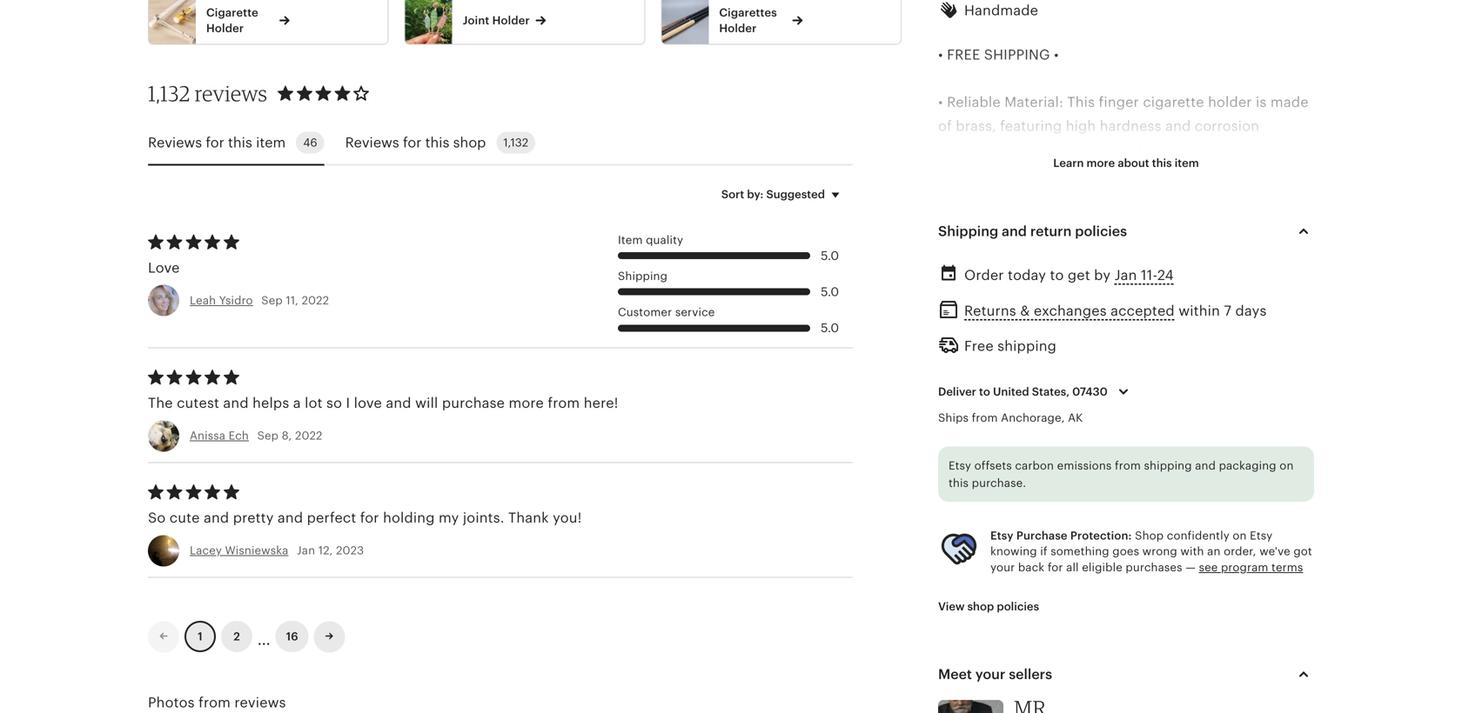 Task type: locate. For each thing, give the bounding box(es) containing it.
1 horizontal spatial a
[[955, 284, 963, 300]]

are up tapping
[[1093, 260, 1114, 276]]

1 vertical spatial day
[[1002, 710, 1026, 714]]

1 horizontal spatial item
[[1175, 157, 1199, 170]]

1 horizontal spatial day
[[1041, 355, 1066, 371]]

i
[[346, 396, 350, 411]]

you up 'get'
[[1075, 237, 1100, 252]]

type:
[[987, 473, 1023, 489]]

holder down cigarette
[[206, 22, 244, 35]]

etsy up metals
[[949, 460, 972, 473]]

shipping inside dropdown button
[[938, 224, 999, 239]]

/
[[1085, 497, 1091, 513]]

in left use.
[[1209, 142, 1222, 158]]

1 horizontal spatial or
[[1203, 355, 1217, 371]]

2022
[[302, 294, 329, 307], [295, 430, 323, 443]]

1 vertical spatial or
[[1203, 355, 1217, 371]]

here!
[[584, 396, 619, 411]]

brass
[[1027, 473, 1063, 489]]

offsets
[[975, 460, 1012, 473]]

item quality
[[618, 234, 683, 247]]

0 vertical spatial with
[[1181, 545, 1204, 558]]

1 reviews from the left
[[148, 135, 202, 150]]

holder for joint holder
[[492, 14, 530, 27]]

0 horizontal spatial can
[[1114, 213, 1139, 229]]

0 horizontal spatial gift
[[984, 331, 1009, 347]]

your down mighty
[[1000, 166, 1031, 181]]

shipping up (adjustable)
[[1144, 460, 1192, 473]]

a down index
[[955, 284, 963, 300]]

holder for cigarettes holder
[[719, 22, 757, 35]]

1 vertical spatial business
[[938, 710, 998, 714]]

fingers.
[[1208, 308, 1260, 323]]

0 horizontal spatial holder
[[206, 22, 244, 35]]

1 vertical spatial gift
[[1156, 686, 1182, 702]]

from up put
[[1144, 189, 1176, 205]]

1,132 for 1,132
[[504, 136, 529, 149]]

1 horizontal spatial shipping
[[938, 224, 999, 239]]

holder inside the cigarettes holder
[[719, 22, 757, 35]]

anissa ech sep 8, 2022
[[190, 430, 323, 443]]

gift left : at the right top of the page
[[984, 331, 1009, 347]]

0 vertical spatial 1,132
[[148, 81, 190, 106]]

1 vertical spatial shipping
[[1144, 460, 1192, 473]]

holder
[[1208, 95, 1252, 110], [1196, 166, 1240, 181], [1024, 615, 1068, 631]]

purchase
[[1017, 530, 1068, 543]]

mighty
[[1016, 142, 1064, 158]]

1,132 inside tab list
[[504, 136, 529, 149]]

jan left the 12,
[[297, 545, 315, 558]]

for inside • reliable material: this finger cigarette holder is made of brass, featuring high hardness and corrosion resistance, mighty in look and practical in use. • protect your fingers: these cigarette holder rings can prevent your fingers and eyes from being smoked. • free up your hands: you can put the cigarette on the cigarette ring when you smoke, and then wear it on the index finger when you are texting messages, absorbed in a mobile game or tapping the keyboard • adjusted to easily adapt to everyone's fingers. • ideal gift : a great gift for yourself, friends, pipe lovers, father's day gifts, birthday gifts or business gifts.
[[1102, 331, 1121, 347]]

0 vertical spatial finger
[[1099, 95, 1139, 110]]

0 vertical spatial material:
[[1005, 95, 1064, 110]]

your up ring
[[1002, 213, 1032, 229]]

reviews for this shop
[[345, 135, 486, 150]]

1 5.0 from the top
[[821, 249, 839, 263]]

1 vertical spatial holder
[[1196, 166, 1240, 181]]

etsy up the knowing
[[991, 530, 1014, 543]]

2022 right 8,
[[295, 430, 323, 443]]

from up the 0.67inch
[[1115, 460, 1141, 473]]

with down 'shipped'
[[1093, 710, 1122, 714]]

policies down the back
[[997, 601, 1039, 614]]

1 horizontal spatial finger
[[1099, 95, 1139, 110]]

2 vertical spatial 5.0
[[821, 321, 839, 335]]

0 horizontal spatial finger
[[979, 260, 1020, 276]]

0 vertical spatial shipping
[[938, 224, 999, 239]]

sep left 11,
[[261, 294, 283, 307]]

reviews
[[148, 135, 202, 150], [345, 135, 399, 150]]

• right shipping
[[1054, 47, 1059, 63]]

2 vertical spatial holder
[[1024, 615, 1068, 631]]

with up —
[[1181, 545, 1204, 558]]

rings
[[1244, 166, 1278, 181]]

07430
[[1073, 386, 1108, 399]]

reviews right 46
[[345, 135, 399, 150]]

0 vertical spatial more
[[1087, 157, 1115, 170]]

0 horizontal spatial etsy
[[949, 460, 972, 473]]

0 vertical spatial shop
[[453, 135, 486, 150]]

being
[[1180, 189, 1219, 205]]

finger up hardness
[[1099, 95, 1139, 110]]

gold,
[[984, 521, 1021, 536]]

featuring
[[1000, 118, 1062, 134]]

free down prevent
[[947, 213, 977, 229]]

0 vertical spatial 2022
[[302, 294, 329, 307]]

on right packaging
[[1280, 460, 1294, 473]]

and inside dropdown button
[[1002, 224, 1027, 239]]

1 horizontal spatial business
[[1221, 355, 1280, 371]]

messages,
[[1170, 260, 1241, 276]]

0 vertical spatial business
[[1221, 355, 1280, 371]]

1 horizontal spatial etsy
[[991, 530, 1014, 543]]

with inside shop confidently on etsy knowing if something goes wrong with an order, we've got your back for all eligible purchases —
[[1181, 545, 1204, 558]]

your inside shop confidently on etsy knowing if something goes wrong with an order, we've got your back for all eligible purchases —
[[991, 561, 1015, 574]]

reviews for reviews for this item
[[148, 135, 202, 150]]

0 horizontal spatial shipping
[[618, 270, 668, 283]]

0 vertical spatial item
[[256, 135, 286, 150]]

shipping inside etsy offsets carbon emissions from shipping and packaging on this purchase.
[[1144, 460, 1192, 473]]

yourself,
[[1125, 331, 1183, 347]]

0 horizontal spatial with
[[1093, 710, 1122, 714]]

1 vertical spatial can
[[1114, 213, 1139, 229]]

thank
[[508, 511, 549, 526]]

you left by
[[1064, 260, 1089, 276]]

a up the tracking
[[1145, 686, 1152, 702]]

0 vertical spatial gift
[[984, 331, 1009, 347]]

0 horizontal spatial or
[[1059, 284, 1073, 300]]

holder up corrosion
[[1208, 95, 1252, 110]]

learn
[[1054, 157, 1084, 170]]

service
[[675, 306, 715, 319]]

material: up featuring
[[1005, 95, 1064, 110]]

1 vertical spatial jan
[[297, 545, 315, 558]]

shipping
[[998, 338, 1057, 354], [1144, 460, 1192, 473]]

0 horizontal spatial are
[[1044, 686, 1066, 702]]

from
[[1144, 189, 1176, 205], [548, 396, 580, 411], [972, 412, 998, 425], [1115, 460, 1141, 473], [199, 695, 231, 711]]

this inside dropdown button
[[1152, 157, 1172, 170]]

0 vertical spatial when
[[1034, 237, 1071, 252]]

free
[[947, 213, 977, 229], [965, 338, 994, 354]]

jan left 11-
[[1115, 268, 1137, 283]]

1 horizontal spatial jan
[[1115, 268, 1137, 283]]

eyes
[[1109, 189, 1140, 205]]

2022 right 11,
[[302, 294, 329, 307]]

• free shipping •
[[938, 47, 1059, 63]]

in
[[1067, 142, 1080, 158], [1209, 142, 1222, 158], [938, 284, 951, 300], [1128, 686, 1141, 702]]

2 vertical spatial a
[[1145, 686, 1152, 702]]

1 vertical spatial policies
[[997, 601, 1039, 614]]

sep for the cutest and helps a lot so i love and will purchase more from here!
[[257, 430, 279, 443]]

this
[[1068, 95, 1095, 110]]

to up : at the right top of the page
[[1012, 308, 1026, 323]]

shop confidently on etsy knowing if something goes wrong with an order, we've got your back for all eligible purchases —
[[991, 530, 1313, 574]]

your down the knowing
[[991, 561, 1015, 574]]

will
[[415, 396, 438, 411]]

0 horizontal spatial item
[[256, 135, 286, 150]]

is
[[1256, 95, 1267, 110]]

eligible
[[1082, 561, 1123, 574]]

0 horizontal spatial day
[[1002, 710, 1026, 714]]

1 vertical spatial are
[[1044, 686, 1066, 702]]

item
[[256, 135, 286, 150], [1175, 157, 1199, 170]]

0 horizontal spatial business
[[938, 710, 998, 714]]

anchorage,
[[1001, 412, 1065, 425]]

a
[[1022, 331, 1031, 347]]

shipping down prevent
[[938, 224, 999, 239]]

1 vertical spatial shipping
[[618, 270, 668, 283]]

the
[[148, 396, 173, 411]]

rose
[[1024, 521, 1057, 536], [993, 544, 1026, 560]]

item left 46
[[256, 135, 286, 150]]

1 horizontal spatial shop
[[968, 601, 994, 614]]

free up lovers,
[[965, 338, 994, 354]]

from inside • reliable material: this finger cigarette holder is made of brass, featuring high hardness and corrosion resistance, mighty in look and practical in use. • protect your fingers: these cigarette holder rings can prevent your fingers and eyes from being smoked. • free up your hands: you can put the cigarette on the cigarette ring when you smoke, and then wear it on the index finger when you are texting messages, absorbed in a mobile game or tapping the keyboard • adjusted to easily adapt to everyone's fingers. • ideal gift : a great gift for yourself, friends, pipe lovers, father's day gifts, birthday gifts or business gifts.
[[1144, 189, 1176, 205]]

1 horizontal spatial policies
[[1075, 224, 1127, 239]]

gift inside shipping: all our product are shipped in a gift box within 1 business day via usps with tracking informatio
[[1156, 686, 1182, 702]]

pipe
[[1242, 331, 1272, 347]]

1 inside shipping: all our product are shipped in a gift box within 1 business day via usps with tracking informatio
[[1260, 686, 1265, 702]]

are up via
[[1044, 686, 1066, 702]]

more right learn
[[1087, 157, 1115, 170]]

cigarette
[[1143, 95, 1205, 110], [1131, 166, 1193, 181], [1195, 213, 1256, 229], [938, 237, 1000, 252]]

11,
[[286, 294, 299, 307]]

program
[[1221, 561, 1269, 574]]

protection:
[[1071, 530, 1132, 543]]

gift up the tracking
[[1156, 686, 1182, 702]]

finger
[[1099, 95, 1139, 110], [979, 260, 1020, 276]]

etsy up we've
[[1250, 530, 1273, 543]]

1 vertical spatial material:
[[938, 450, 997, 465]]

can right rings
[[1282, 166, 1307, 181]]

0 vertical spatial are
[[1093, 260, 1114, 276]]

on up order,
[[1233, 530, 1247, 543]]

2 horizontal spatial a
[[1145, 686, 1152, 702]]

1 vertical spatial with
[[1093, 710, 1122, 714]]

can up smoke,
[[1114, 213, 1139, 229]]

1 horizontal spatial more
[[1087, 157, 1115, 170]]

are inside shipping: all our product are shipped in a gift box within 1 business day via usps with tracking informatio
[[1044, 686, 1066, 702]]

and right up
[[1002, 224, 1027, 239]]

made
[[1271, 95, 1309, 110]]

0 horizontal spatial material:
[[938, 450, 997, 465]]

0 vertical spatial free
[[947, 213, 977, 229]]

within right box
[[1214, 686, 1256, 702]]

1 horizontal spatial are
[[1093, 260, 1114, 276]]

2 horizontal spatial etsy
[[1250, 530, 1273, 543]]

game
[[1017, 284, 1055, 300]]

3 5.0 from the top
[[821, 321, 839, 335]]

0 vertical spatial shipping
[[998, 338, 1057, 354]]

…
[[258, 624, 270, 650]]

1 vertical spatial sep
[[257, 430, 279, 443]]

0 vertical spatial rose
[[1024, 521, 1057, 536]]

so cute and pretty and perfect for holding my joints. thank you!
[[148, 511, 582, 526]]

1 horizontal spatial gift
[[1156, 686, 1182, 702]]

1 horizontal spatial holder
[[492, 14, 530, 27]]

etsy inside etsy offsets carbon emissions from shipping and packaging on this purchase.
[[949, 460, 972, 473]]

in down index
[[938, 284, 951, 300]]

0 vertical spatial holder
[[1208, 95, 1252, 110]]

reviews up reviews for this item
[[195, 81, 267, 106]]

0 vertical spatial or
[[1059, 284, 1073, 300]]

day down the product
[[1002, 710, 1026, 714]]

1 vertical spatial finger
[[979, 260, 1020, 276]]

from inside etsy offsets carbon emissions from shipping and packaging on this purchase.
[[1115, 460, 1141, 473]]

accepted
[[1111, 303, 1175, 319]]

2 reviews from the left
[[345, 135, 399, 150]]

shop
[[1135, 530, 1164, 543]]

—
[[1186, 561, 1196, 574]]

lacey
[[190, 545, 222, 558]]

5.0
[[821, 249, 839, 263], [821, 285, 839, 299], [821, 321, 839, 335]]

more right purchase
[[509, 396, 544, 411]]

in inside shipping: all our product are shipped in a gift box within 1 business day via usps with tracking informatio
[[1128, 686, 1141, 702]]

carbon
[[1015, 460, 1054, 473]]

1 vertical spatial 1,132
[[504, 136, 529, 149]]

joint
[[463, 14, 490, 27]]

holder right joint
[[492, 14, 530, 27]]

you
[[1085, 213, 1110, 229], [1075, 237, 1100, 252], [1064, 260, 1089, 276]]

item up being in the right top of the page
[[1175, 157, 1199, 170]]

from right ships
[[972, 412, 998, 425]]

24
[[1158, 268, 1174, 283]]

shipping up father's
[[998, 338, 1057, 354]]

1 vertical spatial 2022
[[295, 430, 323, 443]]

and up lacey wisniewska jan 12, 2023
[[278, 511, 303, 526]]

get
[[1068, 268, 1091, 283]]

2022 for the cutest and helps a lot so i love and will purchase more from here!
[[295, 430, 323, 443]]

tab list
[[148, 121, 853, 166]]

fingers
[[1029, 189, 1076, 205]]

business down pipe
[[1221, 355, 1280, 371]]

to inside dropdown button
[[979, 386, 991, 399]]

and up (adjustable)
[[1195, 460, 1216, 473]]

2 horizontal spatial holder
[[719, 22, 757, 35]]

this inside etsy offsets carbon emissions from shipping and packaging on this purchase.
[[949, 477, 969, 490]]

day down great at the top of page
[[1041, 355, 1066, 371]]

0 vertical spatial you
[[1085, 213, 1110, 229]]

1 horizontal spatial 1,132
[[504, 136, 529, 149]]

policies down eyes
[[1075, 224, 1127, 239]]

0 horizontal spatial a
[[293, 396, 301, 411]]

1 vertical spatial more
[[509, 396, 544, 411]]

you down eyes
[[1085, 213, 1110, 229]]

or down friends,
[[1203, 355, 1217, 371]]

joint holder link
[[405, 0, 644, 44]]

we've
[[1260, 545, 1291, 558]]

0 horizontal spatial policies
[[997, 601, 1039, 614]]

shop
[[453, 135, 486, 150], [968, 601, 994, 614]]

0 vertical spatial a
[[955, 284, 963, 300]]

0 vertical spatial policies
[[1075, 224, 1127, 239]]

holder inside cigarette holder
[[206, 22, 244, 35]]

free shipping
[[965, 338, 1057, 354]]

1 left 2
[[198, 631, 203, 644]]

within down keyboard
[[1179, 303, 1220, 319]]

more
[[1087, 157, 1115, 170], [509, 396, 544, 411]]

• left the adjusted
[[938, 308, 943, 323]]

1 horizontal spatial 1
[[1260, 686, 1265, 702]]

holder up being in the right top of the page
[[1196, 166, 1240, 181]]

and up the practical
[[1166, 118, 1191, 134]]

reviews down … on the bottom
[[235, 695, 286, 711]]

love
[[148, 260, 180, 276]]

your up our
[[976, 667, 1006, 683]]

1 vertical spatial item
[[1175, 157, 1199, 170]]

cigarette down the practical
[[1131, 166, 1193, 181]]

• left protect
[[938, 166, 943, 181]]

reviews down 1,132 reviews
[[148, 135, 202, 150]]

learn more about this item
[[1054, 157, 1199, 170]]

for inside shop confidently on etsy knowing if something goes wrong with an order, we've got your back for all eligible purchases —
[[1048, 561, 1063, 574]]

material: up metals
[[938, 450, 997, 465]]

0 vertical spatial can
[[1282, 166, 1307, 181]]

day inside shipping: all our product are shipped in a gift box within 1 business day via usps with tracking informatio
[[1002, 710, 1026, 714]]

shipping up customer
[[618, 270, 668, 283]]

to down tapping
[[1114, 308, 1128, 323]]

1 vertical spatial 1
[[1260, 686, 1265, 702]]

0 vertical spatial jan
[[1115, 268, 1137, 283]]

0 vertical spatial 5.0
[[821, 249, 839, 263]]

1,132 for 1,132 reviews
[[148, 81, 190, 106]]

5.0 for service
[[821, 321, 839, 335]]

rose down gold,
[[993, 544, 1026, 560]]

0 horizontal spatial reviews
[[148, 135, 202, 150]]

policies inside button
[[997, 601, 1039, 614]]

• up of
[[938, 95, 943, 110]]

• left free
[[938, 47, 943, 63]]

and down these
[[1080, 189, 1105, 205]]

if
[[1041, 545, 1048, 558]]

sep left 8,
[[257, 430, 279, 443]]

deliver to united states, 07430 button
[[925, 374, 1147, 410]]

leah ysidro link
[[190, 294, 253, 307]]

to left "united"
[[979, 386, 991, 399]]

1 link
[[185, 622, 216, 653]]

united
[[993, 386, 1029, 399]]

and down hardness
[[1116, 142, 1142, 158]]

1 vertical spatial you
[[1075, 237, 1100, 252]]

0 vertical spatial day
[[1041, 355, 1066, 371]]

when down the 'hands:'
[[1034, 237, 1071, 252]]

a left lot on the bottom
[[293, 396, 301, 411]]

etsy inside shop confidently on etsy knowing if something goes wrong with an order, we've got your back for all eligible purchases —
[[1250, 530, 1273, 543]]

1 horizontal spatial material:
[[1005, 95, 1064, 110]]

0 horizontal spatial 1
[[198, 631, 203, 644]]

1 vertical spatial within
[[1214, 686, 1256, 702]]

business down our
[[938, 710, 998, 714]]

or down the order today to get by jan 11-24
[[1059, 284, 1073, 300]]

2 link
[[221, 622, 252, 653]]

order,
[[1224, 545, 1257, 558]]

with
[[1181, 545, 1204, 558], [1093, 710, 1122, 714]]

returns
[[965, 303, 1017, 319]]

0 horizontal spatial jan
[[297, 545, 315, 558]]

from left 'here!'
[[548, 396, 580, 411]]

rose up if
[[1024, 521, 1057, 536]]

jan 11-24 button
[[1115, 263, 1174, 288]]

shipping for shipping and return policies
[[938, 224, 999, 239]]

material: inside • reliable material: this finger cigarette holder is made of brass, featuring high hardness and corrosion resistance, mighty in look and practical in use. • protect your fingers: these cigarette holder rings can prevent your fingers and eyes from being smoked. • free up your hands: you can put the cigarette on the cigarette ring when you smoke, and then wear it on the index finger when you are texting messages, absorbed in a mobile game or tapping the keyboard • adjusted to easily adapt to everyone's fingers. • ideal gift : a great gift for yourself, friends, pipe lovers, father's day gifts, birthday gifts or business gifts.
[[1005, 95, 1064, 110]]

when up game
[[1024, 260, 1061, 276]]

1 vertical spatial when
[[1024, 260, 1061, 276]]



Task type: describe. For each thing, give the bounding box(es) containing it.
2022 for love
[[302, 294, 329, 307]]

purchase.
[[972, 477, 1026, 490]]

free inside • reliable material: this finger cigarette holder is made of brass, featuring high hardness and corrosion resistance, mighty in look and practical in use. • protect your fingers: these cigarette holder rings can prevent your fingers and eyes from being smoked. • free up your hands: you can put the cigarette on the cigarette ring when you smoke, and then wear it on the index finger when you are texting messages, absorbed in a mobile game or tapping the keyboard • adjusted to easily adapt to everyone's fingers. • ideal gift : a great gift for yourself, friends, pipe lovers, father's day gifts, birthday gifts or business gifts.
[[947, 213, 977, 229]]

exchanges
[[1034, 303, 1107, 319]]

terms
[[1272, 561, 1304, 574]]

reviews for reviews for this shop
[[345, 135, 399, 150]]

business inside • reliable material: this finger cigarette holder is made of brass, featuring high hardness and corrosion resistance, mighty in look and practical in use. • protect your fingers: these cigarette holder rings can prevent your fingers and eyes from being smoked. • free up your hands: you can put the cigarette on the cigarette ring when you smoke, and then wear it on the index finger when you are texting messages, absorbed in a mobile game or tapping the keyboard • adjusted to easily adapt to everyone's fingers. • ideal gift : a great gift for yourself, friends, pipe lovers, father's day gifts, birthday gifts or business gifts.
[[1221, 355, 1280, 371]]

day inside • reliable material: this finger cigarette holder is made of brass, featuring high hardness and corrosion resistance, mighty in look and practical in use. • protect your fingers: these cigarette holder rings can prevent your fingers and eyes from being smoked. • free up your hands: you can put the cigarette on the cigarette ring when you smoke, and then wear it on the index finger when you are texting messages, absorbed in a mobile game or tapping the keyboard • adjusted to easily adapt to everyone's fingers. • ideal gift : a great gift for yourself, friends, pipe lovers, father's day gifts, birthday gifts or business gifts.
[[1041, 355, 1066, 371]]

packaging
[[1219, 460, 1277, 473]]

0 horizontal spatial more
[[509, 396, 544, 411]]

by
[[1094, 268, 1111, 283]]

1 vertical spatial rose
[[993, 544, 1026, 560]]

46
[[303, 136, 317, 149]]

see
[[1199, 561, 1218, 574]]

from right photos
[[199, 695, 231, 711]]

something
[[1051, 545, 1110, 558]]

via
[[1030, 710, 1049, 714]]

design:
[[938, 544, 990, 560]]

everyone's
[[1132, 308, 1204, 323]]

material: inside material: metal metals type: brass ring diameter: 17mm / 0.67inch (adjustable) color: gold, rose gold, silver, colorful design: rose flower
[[938, 450, 997, 465]]

policies inside dropdown button
[[1075, 224, 1127, 239]]

deliver
[[938, 386, 977, 399]]

lot
[[305, 396, 323, 411]]

and down put
[[1156, 237, 1181, 252]]

use.
[[1225, 142, 1253, 158]]

cigarette up index
[[938, 237, 1000, 252]]

these
[[1090, 166, 1127, 181]]

hands:
[[1036, 213, 1081, 229]]

gift
[[1075, 331, 1098, 347]]

ships
[[938, 412, 969, 425]]

days
[[1236, 303, 1267, 319]]

(adjustable)
[[1157, 497, 1239, 513]]

wisniewska
[[225, 545, 289, 558]]

prevent
[[938, 189, 991, 205]]

cigarette up wear
[[1195, 213, 1256, 229]]

shipping for shipping
[[618, 270, 668, 283]]

knowing
[[991, 545, 1037, 558]]

on inside etsy offsets carbon emissions from shipping and packaging on this purchase.
[[1280, 460, 1294, 473]]

a inside shipping: all our product are shipped in a gift box within 1 business day via usps with tracking informatio
[[1145, 686, 1152, 702]]

protect
[[947, 166, 997, 181]]

sort by: suggested button
[[708, 176, 859, 213]]

0 vertical spatial 1
[[198, 631, 203, 644]]

an
[[1208, 545, 1221, 558]]

index
[[938, 260, 976, 276]]

and left will
[[386, 396, 411, 411]]

sort
[[721, 188, 744, 201]]

1 vertical spatial a
[[293, 396, 301, 411]]

shop inside button
[[968, 601, 994, 614]]

helps
[[253, 396, 289, 411]]

5.0 for quality
[[821, 249, 839, 263]]

holder inside the package included: 1*cigarettes holder
[[1024, 615, 1068, 631]]

see program terms
[[1199, 561, 1304, 574]]

ships from anchorage, ak
[[938, 412, 1083, 425]]

2 vertical spatial you
[[1064, 260, 1089, 276]]

tab list containing reviews for this item
[[148, 121, 853, 166]]

1,132 reviews
[[148, 81, 267, 106]]

to left 'get'
[[1050, 268, 1064, 283]]

item inside dropdown button
[[1175, 157, 1199, 170]]

perfect
[[307, 511, 356, 526]]

so
[[326, 396, 342, 411]]

cigarette holder link
[[149, 0, 388, 44]]

ideal
[[947, 331, 980, 347]]

got
[[1294, 545, 1313, 558]]

included:
[[999, 592, 1063, 607]]

all
[[1067, 561, 1079, 574]]

0 vertical spatial within
[[1179, 303, 1220, 319]]

shipping and return policies button
[[923, 211, 1330, 252]]

hardness
[[1100, 118, 1162, 134]]

are inside • reliable material: this finger cigarette holder is made of brass, featuring high hardness and corrosion resistance, mighty in look and practical in use. • protect your fingers: these cigarette holder rings can prevent your fingers and eyes from being smoked. • free up your hands: you can put the cigarette on the cigarette ring when you smoke, and then wear it on the index finger when you are texting messages, absorbed in a mobile game or tapping the keyboard • adjusted to easily adapt to everyone's fingers. • ideal gift : a great gift for yourself, friends, pipe lovers, father's day gifts, birthday gifts or business gifts.
[[1093, 260, 1114, 276]]

more inside learn more about this item dropdown button
[[1087, 157, 1115, 170]]

returns & exchanges accepted within 7 days
[[965, 303, 1267, 319]]

view shop policies
[[938, 601, 1039, 614]]

ring
[[938, 497, 969, 513]]

a inside • reliable material: this finger cigarette holder is made of brass, featuring high hardness and corrosion resistance, mighty in look and practical in use. • protect your fingers: these cigarette holder rings can prevent your fingers and eyes from being smoked. • free up your hands: you can put the cigarette on the cigarette ring when you smoke, and then wear it on the index finger when you are texting messages, absorbed in a mobile game or tapping the keyboard • adjusted to easily adapt to everyone's fingers. • ideal gift : a great gift for yourself, friends, pipe lovers, father's day gifts, birthday gifts or business gifts.
[[955, 284, 963, 300]]

leah
[[190, 294, 216, 307]]

order
[[965, 268, 1004, 283]]

birthday
[[1108, 355, 1165, 371]]

cigarette holder
[[206, 6, 258, 35]]

anissa ech link
[[190, 430, 249, 443]]

holder for cigarette holder
[[206, 22, 244, 35]]

• down prevent
[[938, 213, 943, 229]]

cigarette
[[206, 6, 258, 19]]

shipping:
[[938, 663, 1009, 678]]

goes
[[1113, 545, 1140, 558]]

quality
[[646, 234, 683, 247]]

it
[[1256, 237, 1266, 252]]

and right cute on the bottom of page
[[204, 511, 229, 526]]

friends,
[[1186, 331, 1238, 347]]

on up it at the right of the page
[[1260, 213, 1278, 229]]

1 vertical spatial free
[[965, 338, 994, 354]]

today
[[1008, 268, 1046, 283]]

2 5.0 from the top
[[821, 285, 839, 299]]

put
[[1142, 213, 1165, 229]]

gift inside • reliable material: this finger cigarette holder is made of brass, featuring high hardness and corrosion resistance, mighty in look and practical in use. • protect your fingers: these cigarette holder rings can prevent your fingers and eyes from being smoked. • free up your hands: you can put the cigarette on the cigarette ring when you smoke, and then wear it on the index finger when you are texting messages, absorbed in a mobile game or tapping the keyboard • adjusted to easily adapt to everyone's fingers. • ideal gift : a great gift for yourself, friends, pipe lovers, father's day gifts, birthday gifts or business gifts.
[[984, 331, 1009, 347]]

within inside shipping: all our product are shipped in a gift box within 1 business day via usps with tracking informatio
[[1214, 686, 1256, 702]]

cigarettes holder
[[719, 6, 777, 35]]

1*cigarettes
[[938, 615, 1021, 631]]

and inside etsy offsets carbon emissions from shipping and packaging on this purchase.
[[1195, 460, 1216, 473]]

gold,
[[1061, 521, 1096, 536]]

about
[[1118, 157, 1150, 170]]

deliver to united states, 07430
[[938, 386, 1108, 399]]

16
[[286, 631, 298, 644]]

etsy for etsy purchase protection:
[[991, 530, 1014, 543]]

photos
[[148, 695, 195, 711]]

cigarette up the practical
[[1143, 95, 1205, 110]]

on inside shop confidently on etsy knowing if something goes wrong with an order, we've got your back for all eligible purchases —
[[1233, 530, 1247, 543]]

returns & exchanges accepted button
[[965, 299, 1175, 324]]

sellers
[[1009, 667, 1053, 683]]

corrosion
[[1195, 118, 1260, 134]]

business inside shipping: all our product are shipped in a gift box within 1 business day via usps with tracking informatio
[[938, 710, 998, 714]]

up
[[980, 213, 998, 229]]

on right it at the right of the page
[[1269, 237, 1287, 252]]

shipping: all our product are shipped in a gift box within 1 business day via usps with tracking informatio
[[938, 663, 1265, 714]]

and up ech
[[223, 396, 249, 411]]

with inside shipping: all our product are shipped in a gift box within 1 business day via usps with tracking informatio
[[1093, 710, 1122, 714]]

wrong
[[1143, 545, 1178, 558]]

&
[[1020, 303, 1030, 319]]

package
[[938, 592, 995, 607]]

lovers,
[[938, 355, 983, 371]]

meet
[[938, 667, 972, 683]]

7
[[1224, 303, 1232, 319]]

sep for love
[[261, 294, 283, 307]]

17mm
[[1042, 497, 1081, 513]]

view
[[938, 601, 965, 614]]

0 vertical spatial reviews
[[195, 81, 267, 106]]

your up up
[[994, 189, 1025, 205]]

1 vertical spatial reviews
[[235, 695, 286, 711]]

high
[[1066, 118, 1096, 134]]

sort by: suggested
[[721, 188, 825, 201]]

2023
[[336, 545, 364, 558]]

1 horizontal spatial can
[[1282, 166, 1307, 181]]

metal
[[1001, 450, 1039, 465]]

etsy for etsy offsets carbon emissions from shipping and packaging on this purchase.
[[949, 460, 972, 473]]

holding
[[383, 511, 435, 526]]

meet your sellers
[[938, 667, 1053, 683]]

0 horizontal spatial shipping
[[998, 338, 1057, 354]]

suggested
[[766, 188, 825, 201]]

view shop policies button
[[925, 591, 1052, 623]]

shop inside tab list
[[453, 135, 486, 150]]

• left ideal on the right top of the page
[[938, 331, 943, 347]]

your inside dropdown button
[[976, 667, 1006, 683]]

in left look
[[1067, 142, 1080, 158]]



Task type: vqa. For each thing, say whether or not it's contained in the screenshot.
07430
yes



